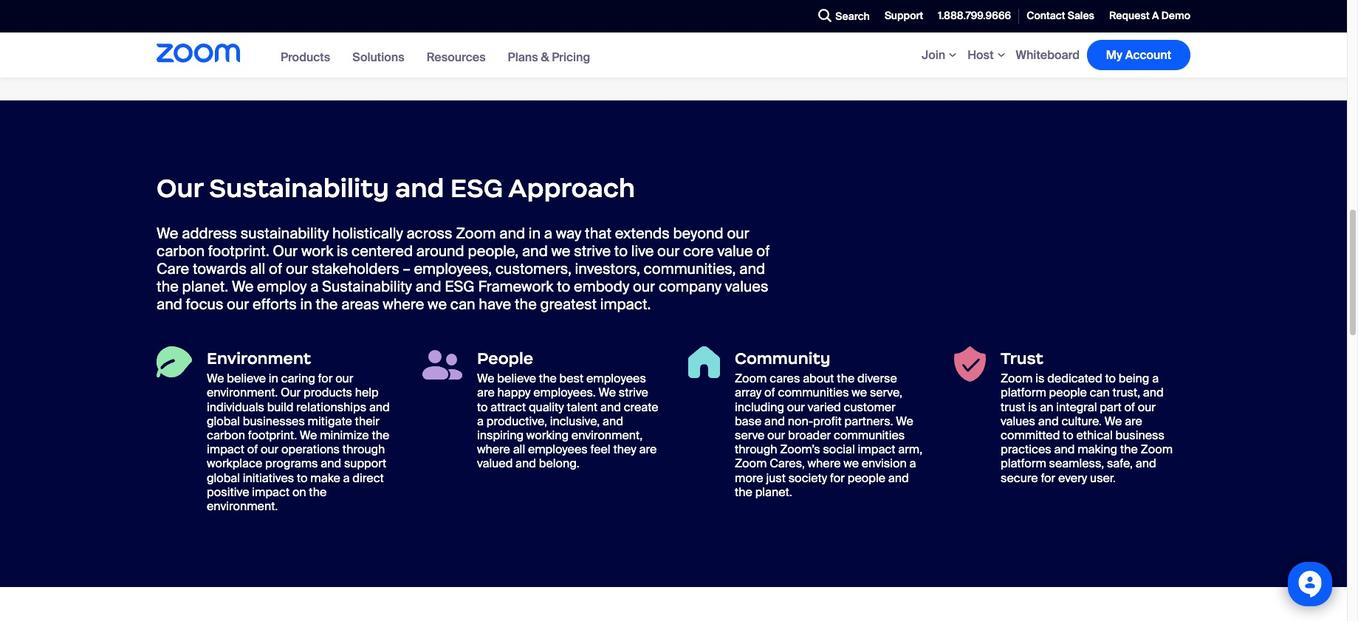 Task type: vqa. For each thing, say whether or not it's contained in the screenshot.


Task type: locate. For each thing, give the bounding box(es) containing it.
0 vertical spatial footprint.
[[208, 242, 269, 261]]

my
[[1106, 47, 1123, 63]]

a inside the people we believe the best employees are happy employees. we strive to attract quality talent and create a productive, inclusive, and inspiring working environment, where all employees feel they are valued and belong.
[[477, 414, 484, 429]]

impact left on
[[252, 484, 290, 500]]

cares,
[[770, 456, 805, 472]]

to
[[614, 242, 628, 261], [557, 277, 570, 296], [1105, 371, 1116, 386], [477, 399, 488, 415], [1063, 428, 1074, 443], [297, 470, 308, 486]]

we inside the community zoom cares about the diverse array of communities we serve, including our varied customer base and non-profit partners. we serve our broader communities through zoom's social impact arm, zoom cares, where we envision a more just society for people and the planet.
[[896, 414, 914, 429]]

every
[[1058, 470, 1087, 486]]

2 vertical spatial our
[[281, 385, 301, 401]]

to inside the people we believe the best employees are happy employees. we strive to attract quality talent and create a productive, inclusive, and inspiring working environment, where all employees feel they are valued and belong.
[[477, 399, 488, 415]]

support
[[344, 456, 386, 472]]

businesses
[[243, 414, 305, 429]]

in inside environment we believe in caring for our environment. our products help individuals build relationships and global businesses mitigate their carbon footprint. we minimize the impact of our operations through workplace programs and support global initiatives to make a direct positive impact on the environment.
[[269, 371, 278, 386]]

believe down people
[[497, 371, 536, 386]]

1 horizontal spatial people
[[1049, 385, 1087, 401]]

and right safe,
[[1136, 456, 1156, 472]]

strive up environment,
[[619, 385, 648, 401]]

committed
[[1001, 428, 1060, 443]]

demo
[[1162, 9, 1191, 22]]

core
[[683, 242, 714, 261]]

2 vertical spatial in
[[269, 371, 278, 386]]

2 environment. from the top
[[207, 499, 278, 514]]

0 horizontal spatial all
[[250, 259, 265, 279]]

0 horizontal spatial people
[[848, 470, 886, 486]]

the right about
[[837, 371, 855, 386]]

believe inside the people we believe the best employees are happy employees. we strive to attract quality talent and create a productive, inclusive, and inspiring working environment, where all employees feel they are valued and belong.
[[497, 371, 536, 386]]

zoom
[[456, 224, 496, 243], [735, 371, 767, 386], [1001, 371, 1033, 386], [1141, 442, 1173, 457], [735, 456, 767, 472]]

just
[[766, 470, 786, 486]]

through inside the community zoom cares about the diverse array of communities we serve, including our varied customer base and non-profit partners. we serve our broader communities through zoom's social impact arm, zoom cares, where we envision a more just society for people and the planet.
[[735, 442, 777, 457]]

a
[[544, 224, 552, 243], [310, 277, 319, 296], [1152, 371, 1159, 386], [477, 414, 484, 429], [910, 456, 916, 472], [343, 470, 350, 486]]

0 vertical spatial values
[[725, 277, 769, 296]]

1 vertical spatial our
[[273, 242, 298, 261]]

to inside environment we believe in caring for our environment. our products help individuals build relationships and global businesses mitigate their carbon footprint. we minimize the impact of our operations through workplace programs and support global initiatives to make a direct positive impact on the environment.
[[297, 470, 308, 486]]

1 horizontal spatial where
[[477, 442, 510, 457]]

values
[[725, 277, 769, 296], [1001, 414, 1036, 429]]

None search field
[[765, 4, 815, 28]]

0 vertical spatial people
[[1049, 385, 1087, 401]]

search image
[[819, 9, 832, 22]]

and up customers,
[[499, 224, 525, 243]]

employees.
[[533, 385, 596, 401]]

whiteboard link
[[1016, 47, 1080, 63]]

across
[[407, 224, 452, 243]]

1 global from the top
[[207, 414, 240, 429]]

and right 'valued'
[[516, 456, 536, 472]]

zoom up the employees,
[[456, 224, 496, 243]]

0 horizontal spatial planet.
[[182, 277, 228, 296]]

0 vertical spatial in
[[529, 224, 541, 243]]

1 horizontal spatial in
[[300, 295, 312, 314]]

2 horizontal spatial impact
[[858, 442, 896, 457]]

planet. down the cares,
[[755, 484, 792, 500]]

carbon up workplace
[[207, 428, 245, 443]]

1 platform from the top
[[1001, 385, 1046, 401]]

impact
[[207, 442, 244, 457], [858, 442, 896, 457], [252, 484, 290, 500]]

and
[[395, 172, 444, 205], [499, 224, 525, 243], [522, 242, 548, 261], [740, 259, 765, 279], [416, 277, 441, 296], [157, 295, 182, 314], [1143, 385, 1164, 401], [369, 399, 390, 415], [601, 399, 621, 415], [603, 414, 623, 429], [765, 414, 785, 429], [1038, 414, 1059, 429], [1054, 442, 1075, 457], [321, 456, 341, 472], [516, 456, 536, 472], [1136, 456, 1156, 472], [888, 470, 909, 486]]

1.888.799.9666 link
[[931, 0, 1019, 32]]

1 horizontal spatial values
[[1001, 414, 1036, 429]]

we down the employees,
[[428, 295, 447, 314]]

way
[[556, 224, 582, 243]]

1 vertical spatial planet.
[[755, 484, 792, 500]]

and up 'across'
[[395, 172, 444, 205]]

2 vertical spatial is
[[1028, 399, 1037, 415]]

to left the attract
[[477, 399, 488, 415]]

employees,
[[414, 259, 492, 279]]

and down minimize
[[321, 456, 341, 472]]

values up practices
[[1001, 414, 1036, 429]]

2 horizontal spatial for
[[1041, 470, 1056, 486]]

of inside trust zoom is dedicated to being a platform people can trust, and trust is an integral part of our values and culture. we are committed to ethical business practices and making the zoom platform seamless, safe, and secure for every user.
[[1125, 399, 1135, 415]]

people,
[[468, 242, 519, 261]]

being
[[1119, 371, 1150, 386]]

2 horizontal spatial are
[[1125, 414, 1143, 429]]

impact down partners.
[[858, 442, 896, 457]]

2 global from the top
[[207, 470, 240, 486]]

we left serve,
[[852, 385, 867, 401]]

people up culture.
[[1049, 385, 1087, 401]]

1 horizontal spatial strive
[[619, 385, 648, 401]]

2 horizontal spatial where
[[808, 456, 841, 472]]

esg left 'have'
[[445, 277, 475, 296]]

0 vertical spatial platform
[[1001, 385, 1046, 401]]

0 vertical spatial planet.
[[182, 277, 228, 296]]

0 vertical spatial strive
[[574, 242, 611, 261]]

zoom logo image
[[157, 44, 240, 63]]

in left caring
[[269, 371, 278, 386]]

zoom down serve
[[735, 456, 767, 472]]

environment we believe in caring for our environment. our products help individuals build relationships and global businesses mitigate their carbon footprint. we minimize the impact of our operations through workplace programs and support global initiatives to make a direct positive impact on the environment.
[[207, 349, 390, 514]]

through inside environment we believe in caring for our environment. our products help individuals build relationships and global businesses mitigate their carbon footprint. we minimize the impact of our operations through workplace programs and support global initiatives to make a direct positive impact on the environment.
[[343, 442, 385, 457]]

0 horizontal spatial through
[[343, 442, 385, 457]]

communities up non-
[[778, 385, 849, 401]]

relationships
[[296, 399, 366, 415]]

1 horizontal spatial planet.
[[755, 484, 792, 500]]

through up more
[[735, 442, 777, 457]]

where down broader
[[808, 456, 841, 472]]

making
[[1078, 442, 1118, 457]]

0 vertical spatial communities
[[778, 385, 849, 401]]

communities,
[[644, 259, 736, 279]]

1 horizontal spatial are
[[639, 442, 657, 457]]

where
[[383, 295, 424, 314], [477, 442, 510, 457], [808, 456, 841, 472]]

we
[[551, 242, 571, 261], [428, 295, 447, 314], [852, 385, 867, 401], [844, 456, 859, 472]]

can left 'have'
[[450, 295, 475, 314]]

0 horizontal spatial strive
[[574, 242, 611, 261]]

the right making
[[1120, 442, 1138, 457]]

0 horizontal spatial in
[[269, 371, 278, 386]]

1 vertical spatial are
[[1125, 414, 1143, 429]]

for right caring
[[318, 371, 333, 386]]

and left focus
[[157, 295, 182, 314]]

believe inside environment we believe in caring for our environment. our products help individuals build relationships and global businesses mitigate their carbon footprint. we minimize the impact of our operations through workplace programs and support global initiatives to make a direct positive impact on the environment.
[[227, 371, 266, 386]]

esg up "people,"
[[450, 172, 503, 205]]

1 vertical spatial global
[[207, 470, 240, 486]]

0 vertical spatial is
[[337, 242, 348, 261]]

all right 'valued'
[[513, 442, 525, 457]]

0 vertical spatial our
[[157, 172, 203, 205]]

more
[[735, 470, 763, 486]]

a left the attract
[[477, 414, 484, 429]]

are right they
[[639, 442, 657, 457]]

can inside the we address sustainability holistically across zoom and in a way that extends beyond our carbon footprint. our work is centered around people, and we strive to live our core value of care towards all of our stakeholders – employees, customers, investors, communities, and the planet. we employ a sustainability and esg framework to embody our company values and focus our efforts in the areas where we can have the greatest impact.
[[450, 295, 475, 314]]

our down sustainability
[[286, 259, 308, 279]]

&
[[541, 50, 549, 65]]

believe down environment
[[227, 371, 266, 386]]

areas
[[341, 295, 379, 314]]

1 vertical spatial can
[[1090, 385, 1110, 401]]

for
[[318, 371, 333, 386], [830, 470, 845, 486], [1041, 470, 1056, 486]]

trust
[[1001, 399, 1026, 415]]

talent
[[567, 399, 598, 415]]

is inside the we address sustainability holistically across zoom and in a way that extends beyond our carbon footprint. our work is centered around people, and we strive to live our core value of care towards all of our stakeholders – employees, customers, investors, communities, and the planet. we employ a sustainability and esg framework to embody our company values and focus our efforts in the areas where we can have the greatest impact.
[[337, 242, 348, 261]]

strive inside the people we believe the best employees are happy employees. we strive to attract quality talent and create a productive, inclusive, and inspiring working environment, where all employees feel they are valued and belong.
[[619, 385, 648, 401]]

products button
[[281, 50, 330, 65]]

0 horizontal spatial where
[[383, 295, 424, 314]]

global left the initiatives
[[207, 470, 240, 486]]

of right value
[[757, 242, 770, 261]]

of inside environment we believe in caring for our environment. our products help individuals build relationships and global businesses mitigate their carbon footprint. we minimize the impact of our operations through workplace programs and support global initiatives to make a direct positive impact on the environment.
[[247, 442, 258, 457]]

value
[[718, 242, 753, 261]]

we down trust,
[[1105, 414, 1122, 429]]

0 vertical spatial carbon
[[157, 242, 205, 261]]

diverse
[[858, 371, 897, 386]]

0 horizontal spatial can
[[450, 295, 475, 314]]

of inside the community zoom cares about the diverse array of communities we serve, including our varied customer base and non-profit partners. we serve our broader communities through zoom's social impact arm, zoom cares, where we envision a more just society for people and the planet.
[[765, 385, 775, 401]]

extends
[[615, 224, 670, 243]]

the left focus
[[157, 277, 179, 296]]

0 horizontal spatial believe
[[227, 371, 266, 386]]

2 believe from the left
[[497, 371, 536, 386]]

0 horizontal spatial for
[[318, 371, 333, 386]]

footprint. inside environment we believe in caring for our environment. our products help individuals build relationships and global businesses mitigate their carbon footprint. we minimize the impact of our operations through workplace programs and support global initiatives to make a direct positive impact on the environment.
[[248, 428, 297, 443]]

through down their at left
[[343, 442, 385, 457]]

a right make
[[343, 470, 350, 486]]

envision
[[862, 456, 907, 472]]

and right –
[[416, 277, 441, 296]]

people
[[1049, 385, 1087, 401], [848, 470, 886, 486]]

dedicated
[[1048, 371, 1103, 386]]

broader
[[788, 428, 831, 443]]

search
[[836, 10, 870, 23]]

quality
[[529, 399, 564, 415]]

where inside the community zoom cares about the diverse array of communities we serve, including our varied customer base and non-profit partners. we serve our broader communities through zoom's social impact arm, zoom cares, where we envision a more just society for people and the planet.
[[808, 456, 841, 472]]

the inside the people we believe the best employees are happy employees. we strive to attract quality talent and create a productive, inclusive, and inspiring working environment, where all employees feel they are valued and belong.
[[539, 371, 557, 386]]

communities down customer
[[834, 428, 905, 443]]

society
[[789, 470, 827, 486]]

0 horizontal spatial carbon
[[157, 242, 205, 261]]

environment. down environment
[[207, 385, 278, 401]]

zoom inside the we address sustainability holistically across zoom and in a way that extends beyond our carbon footprint. our work is centered around people, and we strive to live our core value of care towards all of our stakeholders – employees, customers, investors, communities, and the planet. we employ a sustainability and esg framework to embody our company values and focus our efforts in the areas where we can have the greatest impact.
[[456, 224, 496, 243]]

solutions button
[[352, 50, 405, 65]]

0 vertical spatial sustainability
[[209, 172, 389, 205]]

our
[[157, 172, 203, 205], [273, 242, 298, 261], [281, 385, 301, 401]]

planet. inside the we address sustainability holistically across zoom and in a way that extends beyond our carbon footprint. our work is centered around people, and we strive to live our core value of care towards all of our stakeholders – employees, customers, investors, communities, and the planet. we employ a sustainability and esg framework to embody our company values and focus our efforts in the areas where we can have the greatest impact.
[[182, 277, 228, 296]]

planet.
[[182, 277, 228, 296], [755, 484, 792, 500]]

of up the initiatives
[[247, 442, 258, 457]]

1 horizontal spatial can
[[1090, 385, 1110, 401]]

a inside trust zoom is dedicated to being a platform people can trust, and trust is an integral part of our values and culture. we are committed to ethical business practices and making the zoom platform seamless, safe, and secure for every user.
[[1152, 371, 1159, 386]]

host
[[968, 47, 994, 63]]

1 vertical spatial esg
[[445, 277, 475, 296]]

for down the "social"
[[830, 470, 845, 486]]

a right the being
[[1152, 371, 1159, 386]]

carbon inside the we address sustainability holistically across zoom and in a way that extends beyond our carbon footprint. our work is centered around people, and we strive to live our core value of care towards all of our stakeholders – employees, customers, investors, communities, and the planet. we employ a sustainability and esg framework to embody our company values and focus our efforts in the areas where we can have the greatest impact.
[[157, 242, 205, 261]]

our right beyond
[[727, 224, 749, 243]]

global
[[207, 414, 240, 429], [207, 470, 240, 486]]

0 vertical spatial all
[[250, 259, 265, 279]]

our right focus
[[227, 295, 249, 314]]

sustainability up sustainability
[[209, 172, 389, 205]]

1 horizontal spatial for
[[830, 470, 845, 486]]

live
[[631, 242, 654, 261]]

whiteboard
[[1016, 47, 1080, 63]]

1 vertical spatial people
[[848, 470, 886, 486]]

our up businesses
[[281, 385, 301, 401]]

build
[[267, 399, 294, 415]]

0 vertical spatial can
[[450, 295, 475, 314]]

our left help
[[335, 371, 353, 386]]

and up every
[[1054, 442, 1075, 457]]

people inside the community zoom cares about the diverse array of communities we serve, including our varied customer base and non-profit partners. we serve our broader communities through zoom's social impact arm, zoom cares, where we envision a more just society for people and the planet.
[[848, 470, 886, 486]]

working
[[527, 428, 569, 443]]

where inside the people we believe the best employees are happy employees. we strive to attract quality talent and create a productive, inclusive, and inspiring working environment, where all employees feel they are valued and belong.
[[477, 442, 510, 457]]

a inside the community zoom cares about the diverse array of communities we serve, including our varied customer base and non-profit partners. we serve our broader communities through zoom's social impact arm, zoom cares, where we envision a more just society for people and the planet.
[[910, 456, 916, 472]]

footprint.
[[208, 242, 269, 261], [248, 428, 297, 443]]

platform down committed
[[1001, 456, 1046, 472]]

are right the "part"
[[1125, 414, 1143, 429]]

best
[[560, 371, 584, 386]]

1 vertical spatial values
[[1001, 414, 1036, 429]]

all
[[250, 259, 265, 279], [513, 442, 525, 457]]

feel
[[591, 442, 611, 457]]

0 vertical spatial esg
[[450, 172, 503, 205]]

and right core
[[740, 259, 765, 279]]

2 through from the left
[[735, 442, 777, 457]]

1 vertical spatial footprint.
[[248, 428, 297, 443]]

products
[[304, 385, 352, 401]]

and left non-
[[765, 414, 785, 429]]

and left way
[[522, 242, 548, 261]]

approach
[[508, 172, 635, 205]]

platform down trust
[[1001, 385, 1046, 401]]

0 horizontal spatial are
[[477, 385, 495, 401]]

1 horizontal spatial all
[[513, 442, 525, 457]]

footprint. inside the we address sustainability holistically across zoom and in a way that extends beyond our carbon footprint. our work is centered around people, and we strive to live our core value of care towards all of our stakeholders – employees, customers, investors, communities, and the planet. we employ a sustainability and esg framework to embody our company values and focus our efforts in the areas where we can have the greatest impact.
[[208, 242, 269, 261]]

1 through from the left
[[343, 442, 385, 457]]

planet. down address
[[182, 277, 228, 296]]

1 believe from the left
[[227, 371, 266, 386]]

embody
[[574, 277, 630, 296]]

centered
[[352, 242, 413, 261]]

1 vertical spatial sustainability
[[322, 277, 412, 296]]

impact up positive
[[207, 442, 244, 457]]

for inside trust zoom is dedicated to being a platform people can trust, and trust is an integral part of our values and culture. we are committed to ethical business practices and making the zoom platform seamless, safe, and secure for every user.
[[1041, 470, 1056, 486]]

people down the "social"
[[848, 470, 886, 486]]

1 vertical spatial carbon
[[207, 428, 245, 443]]

in left way
[[529, 224, 541, 243]]

where down productive,
[[477, 442, 510, 457]]

zoom's
[[780, 442, 820, 457]]

we up programs on the bottom left of the page
[[300, 428, 317, 443]]

0 horizontal spatial values
[[725, 277, 769, 296]]

where down –
[[383, 295, 424, 314]]

workplace
[[207, 456, 262, 472]]

make
[[310, 470, 340, 486]]

employees down inclusive,
[[528, 442, 588, 457]]

1 environment. from the top
[[207, 385, 278, 401]]

1 vertical spatial environment.
[[207, 499, 278, 514]]

for left every
[[1041, 470, 1056, 486]]

0 vertical spatial environment.
[[207, 385, 278, 401]]

we inside trust zoom is dedicated to being a platform people can trust, and trust is an integral part of our values and culture. we are committed to ethical business practices and making the zoom platform seamless, safe, and secure for every user.
[[1105, 414, 1122, 429]]

we right talent
[[599, 385, 616, 401]]

1 vertical spatial platform
[[1001, 456, 1046, 472]]

1 horizontal spatial believe
[[497, 371, 536, 386]]

1 horizontal spatial carbon
[[207, 428, 245, 443]]

a right envision
[[910, 456, 916, 472]]

1 vertical spatial communities
[[834, 428, 905, 443]]

we up arm, on the bottom right
[[896, 414, 914, 429]]

2 platform from the top
[[1001, 456, 1046, 472]]

our left work
[[273, 242, 298, 261]]

operations
[[281, 442, 340, 457]]

social
[[823, 442, 855, 457]]

of right the array
[[765, 385, 775, 401]]

can left trust,
[[1090, 385, 1110, 401]]

is left the an
[[1028, 399, 1037, 415]]

1 vertical spatial strive
[[619, 385, 648, 401]]

our
[[727, 224, 749, 243], [657, 242, 680, 261], [286, 259, 308, 279], [633, 277, 655, 296], [227, 295, 249, 314], [335, 371, 353, 386], [787, 399, 805, 415], [1138, 399, 1156, 415], [768, 428, 785, 443], [261, 442, 279, 457]]

of right the "part"
[[1125, 399, 1135, 415]]

support link
[[877, 0, 931, 32]]

environment. down the initiatives
[[207, 499, 278, 514]]

1 horizontal spatial through
[[735, 442, 777, 457]]

our up address
[[157, 172, 203, 205]]

the left best
[[539, 371, 557, 386]]

1 vertical spatial is
[[1036, 371, 1045, 386]]

and left culture.
[[1038, 414, 1059, 429]]

footprint. down build
[[248, 428, 297, 443]]

0 vertical spatial global
[[207, 414, 240, 429]]

1 vertical spatial all
[[513, 442, 525, 457]]

to left the being
[[1105, 371, 1116, 386]]



Task type: describe. For each thing, give the bounding box(es) containing it.
greatest
[[540, 295, 597, 314]]

customer
[[844, 399, 896, 415]]

strive inside the we address sustainability holistically across zoom and in a way that extends beyond our carbon footprint. our work is centered around people, and we strive to live our core value of care towards all of our stakeholders – employees, customers, investors, communities, and the planet. we employ a sustainability and esg framework to embody our company values and focus our efforts in the areas where we can have the greatest impact.
[[574, 242, 611, 261]]

employ
[[257, 277, 307, 296]]

plans
[[508, 50, 538, 65]]

of up the efforts
[[269, 259, 282, 279]]

people we believe the best employees are happy employees. we strive to attract quality talent and create a productive, inclusive, and inspiring working environment, where all employees feel they are valued and belong.
[[477, 349, 659, 472]]

search image
[[819, 9, 832, 22]]

mitigate
[[308, 414, 352, 429]]

a left way
[[544, 224, 552, 243]]

our inside trust zoom is dedicated to being a platform people can trust, and trust is an integral part of our values and culture. we are committed to ethical business practices and making the zoom platform seamless, safe, and secure for every user.
[[1138, 399, 1156, 415]]

about
[[803, 371, 834, 386]]

partners.
[[845, 414, 893, 429]]

inclusive,
[[550, 414, 600, 429]]

a
[[1152, 9, 1159, 22]]

people inside trust zoom is dedicated to being a platform people can trust, and trust is an integral part of our values and culture. we are committed to ethical business practices and making the zoom platform seamless, safe, and secure for every user.
[[1049, 385, 1087, 401]]

–
[[403, 259, 410, 279]]

caring
[[281, 371, 315, 386]]

stakeholders
[[312, 259, 399, 279]]

happy
[[498, 385, 531, 401]]

planet. inside the community zoom cares about the diverse array of communities we serve, including our varied customer base and non-profit partners. we serve our broader communities through zoom's social impact arm, zoom cares, where we envision a more just society for people and the planet.
[[755, 484, 792, 500]]

sustainability
[[241, 224, 329, 243]]

impact inside the community zoom cares about the diverse array of communities we serve, including our varied customer base and non-profit partners. we serve our broader communities through zoom's social impact arm, zoom cares, where we envision a more just society for people and the planet.
[[858, 442, 896, 457]]

company
[[659, 277, 722, 296]]

we down people
[[477, 371, 495, 386]]

where inside the we address sustainability holistically across zoom and in a way that extends beyond our carbon footprint. our work is centered around people, and we strive to live our core value of care towards all of our stakeholders – employees, customers, investors, communities, and the planet. we employ a sustainability and esg framework to embody our company values and focus our efforts in the areas where we can have the greatest impact.
[[383, 295, 424, 314]]

sustainability inside the we address sustainability holistically across zoom and in a way that extends beyond our carbon footprint. our work is centered around people, and we strive to live our core value of care towards all of our stakeholders – employees, customers, investors, communities, and the planet. we employ a sustainability and esg framework to embody our company values and focus our efforts in the areas where we can have the greatest impact.
[[322, 277, 412, 296]]

and up they
[[603, 414, 623, 429]]

1 vertical spatial employees
[[528, 442, 588, 457]]

community zoom cares about the diverse array of communities we serve, including our varied customer base and non-profit partners. we serve our broader communities through zoom's social impact arm, zoom cares, where we envision a more just society for people and the planet.
[[735, 349, 923, 500]]

seamless,
[[1049, 456, 1104, 472]]

all inside the we address sustainability holistically across zoom and in a way that extends beyond our carbon footprint. our work is centered around people, and we strive to live our core value of care towards all of our stakeholders – employees, customers, investors, communities, and the planet. we employ a sustainability and esg framework to embody our company values and focus our efforts in the areas where we can have the greatest impact.
[[250, 259, 265, 279]]

pricing
[[552, 50, 590, 65]]

to left ethical
[[1063, 428, 1074, 443]]

we up 'individuals'
[[207, 371, 224, 386]]

the right 'have'
[[515, 295, 537, 314]]

contact sales link
[[1019, 0, 1102, 32]]

are inside trust zoom is dedicated to being a platform people can trust, and trust is an integral part of our values and culture. we are committed to ethical business practices and making the zoom platform seamless, safe, and secure for every user.
[[1125, 414, 1143, 429]]

1 horizontal spatial impact
[[252, 484, 290, 500]]

believe for environment
[[227, 371, 266, 386]]

towards
[[193, 259, 247, 279]]

address
[[182, 224, 237, 243]]

the left just
[[735, 484, 753, 500]]

a inside environment we believe in caring for our environment. our products help individuals build relationships and global businesses mitigate their carbon footprint. we minimize the impact of our operations through workplace programs and support global initiatives to make a direct positive impact on the environment.
[[343, 470, 350, 486]]

and right trust,
[[1143, 385, 1164, 401]]

part
[[1100, 399, 1122, 415]]

we left employ
[[232, 277, 254, 296]]

varied
[[808, 399, 841, 415]]

to left embody
[[557, 277, 570, 296]]

attract
[[491, 399, 526, 415]]

and right relationships
[[369, 399, 390, 415]]

our right serve
[[768, 428, 785, 443]]

request
[[1109, 9, 1150, 22]]

we up care
[[157, 224, 178, 243]]

positive
[[207, 484, 249, 500]]

plans & pricing
[[508, 50, 590, 65]]

2 horizontal spatial in
[[529, 224, 541, 243]]

for inside the community zoom cares about the diverse array of communities we serve, including our varied customer base and non-profit partners. we serve our broader communities through zoom's social impact arm, zoom cares, where we envision a more just society for people and the planet.
[[830, 470, 845, 486]]

environment
[[207, 349, 311, 369]]

base
[[735, 414, 762, 429]]

0 vertical spatial employees
[[586, 371, 646, 386]]

array
[[735, 385, 762, 401]]

environment,
[[572, 428, 643, 443]]

trust
[[1001, 349, 1044, 369]]

create
[[624, 399, 659, 415]]

people
[[477, 349, 533, 369]]

zoom down trust
[[1001, 371, 1033, 386]]

valued
[[477, 456, 513, 472]]

profit
[[813, 414, 842, 429]]

resources button
[[427, 50, 486, 65]]

an
[[1040, 399, 1054, 415]]

productive,
[[487, 414, 547, 429]]

to left live on the left top
[[614, 242, 628, 261]]

0 horizontal spatial impact
[[207, 442, 244, 457]]

values inside trust zoom is dedicated to being a platform people can trust, and trust is an integral part of our values and culture. we are committed to ethical business practices and making the zoom platform seamless, safe, and secure for every user.
[[1001, 414, 1036, 429]]

can inside trust zoom is dedicated to being a platform people can trust, and trust is an integral part of our values and culture. we are committed to ethical business practices and making the zoom platform seamless, safe, and secure for every user.
[[1090, 385, 1110, 401]]

the right on
[[309, 484, 327, 500]]

we left that
[[551, 242, 571, 261]]

our down live on the left top
[[633, 277, 655, 296]]

account
[[1125, 47, 1172, 63]]

solutions
[[352, 50, 405, 65]]

we left envision
[[844, 456, 859, 472]]

esg inside the we address sustainability holistically across zoom and in a way that extends beyond our carbon footprint. our work is centered around people, and we strive to live our core value of care towards all of our stakeholders – employees, customers, investors, communities, and the planet. we employ a sustainability and esg framework to embody our company values and focus our efforts in the areas where we can have the greatest impact.
[[445, 277, 475, 296]]

and down arm, on the bottom right
[[888, 470, 909, 486]]

they
[[613, 442, 636, 457]]

1 vertical spatial in
[[300, 295, 312, 314]]

a right employ
[[310, 277, 319, 296]]

our left 'varied'
[[787, 399, 805, 415]]

individuals
[[207, 399, 264, 415]]

work
[[301, 242, 333, 261]]

1.888.799.9666
[[938, 9, 1011, 22]]

zoom up including at the right bottom of page
[[735, 371, 767, 386]]

our right live on the left top
[[657, 242, 680, 261]]

non-
[[788, 414, 813, 429]]

practices
[[1001, 442, 1052, 457]]

the inside trust zoom is dedicated to being a platform people can trust, and trust is an integral part of our values and culture. we are committed to ethical business practices and making the zoom platform seamless, safe, and secure for every user.
[[1120, 442, 1138, 457]]

care
[[157, 259, 189, 279]]

2 vertical spatial are
[[639, 442, 657, 457]]

that
[[585, 224, 612, 243]]

our inside environment we believe in caring for our environment. our products help individuals build relationships and global businesses mitigate their carbon footprint. we minimize the impact of our operations through workplace programs and support global initiatives to make a direct positive impact on the environment.
[[281, 385, 301, 401]]

business
[[1116, 428, 1165, 443]]

minimize
[[320, 428, 369, 443]]

zoom right safe,
[[1141, 442, 1173, 457]]

secure
[[1001, 470, 1038, 486]]

cares
[[770, 371, 800, 386]]

framework
[[478, 277, 554, 296]]

on
[[292, 484, 306, 500]]

ethical
[[1077, 428, 1113, 443]]

for inside environment we believe in caring for our environment. our products help individuals build relationships and global businesses mitigate their carbon footprint. we minimize the impact of our operations through workplace programs and support global initiatives to make a direct positive impact on the environment.
[[318, 371, 333, 386]]

plans & pricing link
[[508, 50, 590, 65]]

sales
[[1068, 9, 1095, 22]]

join
[[922, 47, 946, 63]]

carbon inside environment we believe in caring for our environment. our products help individuals build relationships and global businesses mitigate their carbon footprint. we minimize the impact of our operations through workplace programs and support global initiatives to make a direct positive impact on the environment.
[[207, 428, 245, 443]]

our up the initiatives
[[261, 442, 279, 457]]

my account link
[[1087, 40, 1191, 70]]

trust,
[[1113, 385, 1141, 401]]

0 vertical spatial are
[[477, 385, 495, 401]]

have
[[479, 295, 511, 314]]

focus
[[186, 295, 223, 314]]

direct
[[353, 470, 384, 486]]

belong.
[[539, 456, 580, 472]]

request a demo
[[1109, 9, 1191, 22]]

the up 'support'
[[372, 428, 389, 443]]

the left areas
[[316, 295, 338, 314]]

initiatives
[[243, 470, 294, 486]]

contact sales
[[1027, 9, 1095, 22]]

our sustainability and esg approach
[[157, 172, 635, 205]]

resources
[[427, 50, 486, 65]]

investors,
[[575, 259, 640, 279]]

request a demo link
[[1102, 0, 1191, 32]]

holistically
[[332, 224, 403, 243]]

user.
[[1090, 470, 1116, 486]]

around
[[416, 242, 464, 261]]

trust zoom is dedicated to being a platform people can trust, and trust is an integral part of our values and culture. we are committed to ethical business practices and making the zoom platform seamless, safe, and secure for every user.
[[1001, 349, 1173, 486]]

we address sustainability holistically across zoom and in a way that extends beyond our carbon footprint. our work is centered around people, and we strive to live our core value of care towards all of our stakeholders – employees, customers, investors, communities, and the planet. we employ a sustainability and esg framework to embody our company values and focus our efforts in the areas where we can have the greatest impact.
[[157, 224, 770, 314]]

our inside the we address sustainability holistically across zoom and in a way that extends beyond our carbon footprint. our work is centered around people, and we strive to live our core value of care towards all of our stakeholders – employees, customers, investors, communities, and the planet. we employ a sustainability and esg framework to embody our company values and focus our efforts in the areas where we can have the greatest impact.
[[273, 242, 298, 261]]

beyond
[[673, 224, 724, 243]]

and right talent
[[601, 399, 621, 415]]

culture.
[[1062, 414, 1102, 429]]

serve,
[[870, 385, 903, 401]]

all inside the people we believe the best employees are happy employees. we strive to attract quality talent and create a productive, inclusive, and inspiring working environment, where all employees feel they are valued and belong.
[[513, 442, 525, 457]]

values inside the we address sustainability holistically across zoom and in a way that extends beyond our carbon footprint. our work is centered around people, and we strive to live our core value of care towards all of our stakeholders – employees, customers, investors, communities, and the planet. we employ a sustainability and esg framework to embody our company values and focus our efforts in the areas where we can have the greatest impact.
[[725, 277, 769, 296]]

believe for people
[[497, 371, 536, 386]]



